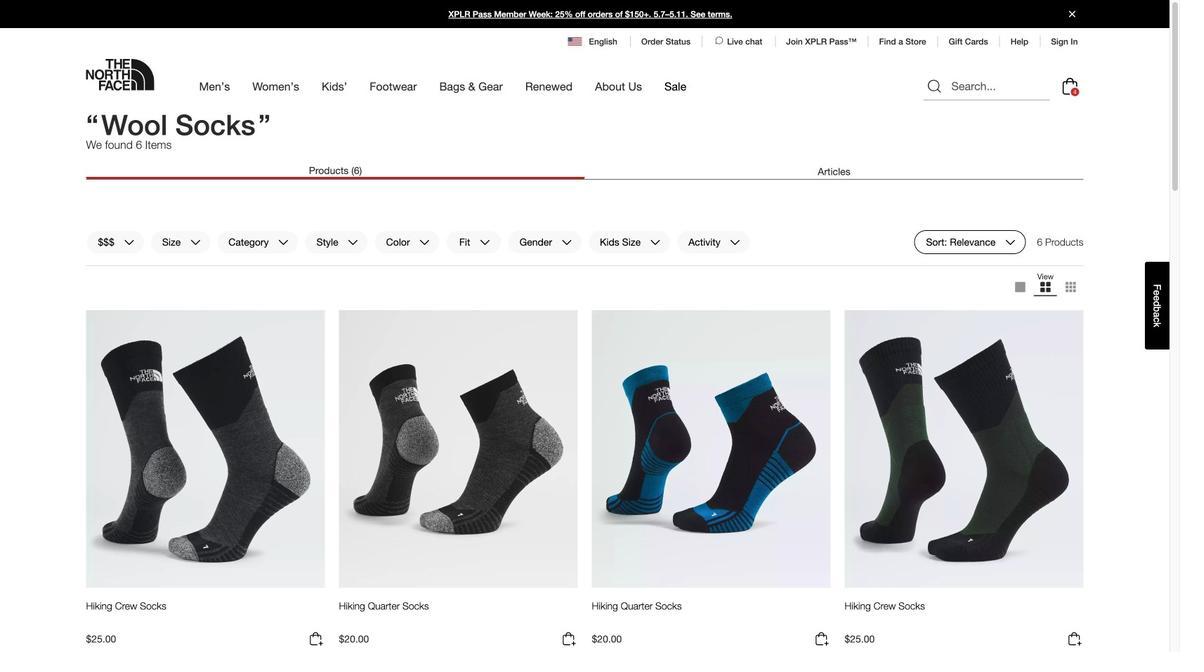 Task type: locate. For each thing, give the bounding box(es) containing it.
0 horizontal spatial hiking quarter socks image
[[339, 310, 578, 589]]

2 hiking crew socks image from the left
[[845, 310, 1084, 589]]

2 hiking quarter socks image from the left
[[592, 310, 831, 589]]

search all image
[[926, 78, 943, 95]]

0 horizontal spatial hiking crew socks image
[[86, 310, 325, 589]]

list box
[[1008, 272, 1084, 303]]

1 horizontal spatial hiking quarter socks image
[[592, 310, 831, 589]]

Search search field
[[923, 72, 1050, 101]]

tab list
[[86, 164, 1084, 180]]

the north face home page image
[[86, 59, 154, 91]]

hiking quarter socks image
[[339, 310, 578, 589], [592, 310, 831, 589]]

status
[[1037, 230, 1084, 254]]

1 horizontal spatial hiking crew socks image
[[845, 310, 1084, 589]]

hiking crew socks image
[[86, 310, 325, 589], [845, 310, 1084, 589]]



Task type: describe. For each thing, give the bounding box(es) containing it.
1 hiking quarter socks image from the left
[[339, 310, 578, 589]]

1 hiking crew socks image from the left
[[86, 310, 325, 589]]

close image
[[1063, 11, 1081, 17]]



Task type: vqa. For each thing, say whether or not it's contained in the screenshot.
left Men's Trailwear Cerro Alto Hoodie image
no



